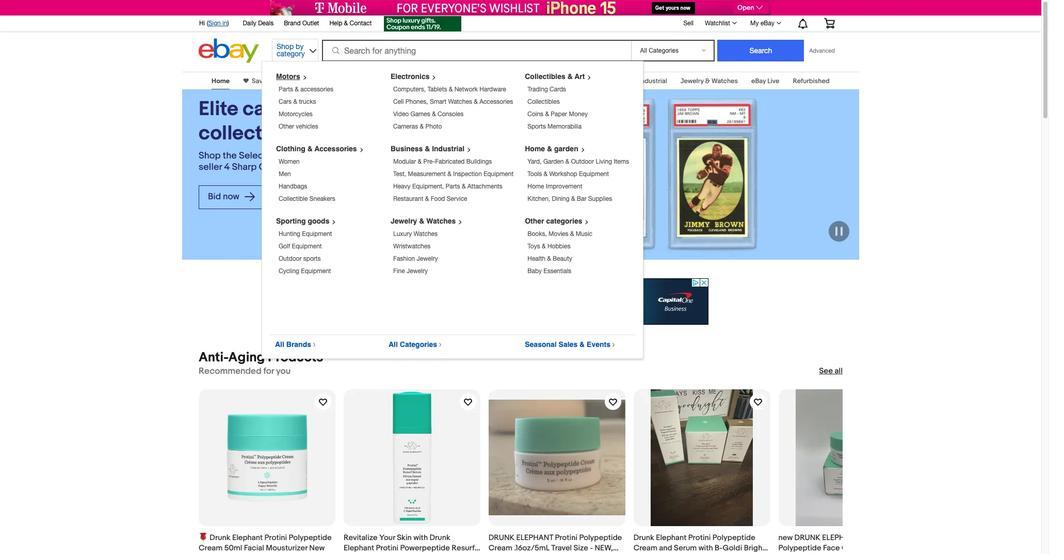 Task type: describe. For each thing, give the bounding box(es) containing it.
size
[[897, 543, 912, 553]]

help & contact link
[[330, 18, 372, 29]]

& inside account navigation
[[344, 20, 348, 27]]

sports memorabilia link
[[528, 123, 582, 130]]

recommended for you element
[[199, 366, 291, 377]]

outlet
[[303, 20, 319, 27]]

outdoor inside the hunting equipment golf equipment outdoor sports cycling equipment
[[279, 255, 302, 262]]

cycling
[[279, 267, 299, 275]]

fine
[[393, 267, 405, 275]]

polypeptide inside drunk elephant protini polypeptide cream and serum with b-goldi bright drops set
[[713, 533, 756, 543]]

categories
[[547, 217, 583, 225]]

home for home & garden
[[525, 145, 545, 153]]

watches inside the luxury watches wristwatches fashion jewelry fine jewelry
[[414, 230, 438, 238]]

polypeptide inside new drunk elephant protini polypeptide face cream travel size 15ml 0.5fl oz
[[779, 543, 822, 553]]

goods
[[571, 77, 591, 85]]

garden
[[555, 145, 579, 153]]

🌹 drunk elephant protini polypeptide cream 50ml facial mousturizer new
[[199, 533, 332, 553]]

showcase
[[269, 150, 313, 161]]

collectibles link inside banner
[[528, 98, 560, 105]]

luxury
[[393, 230, 412, 238]]

1 vertical spatial jewelry & watches link
[[391, 217, 467, 225]]

sporting for sporting goods
[[543, 77, 569, 85]]

brand
[[284, 20, 301, 27]]

advanced link
[[805, 40, 841, 61]]

1 horizontal spatial other
[[525, 217, 545, 225]]

smart
[[430, 98, 447, 105]]

0.5fl
[[796, 553, 812, 554]]

women link
[[279, 158, 300, 165]]

clothing & accessories
[[276, 145, 357, 153]]

protini inside drunk elephant protini polypeptide cream and serum with b-goldi bright drops set
[[689, 533, 711, 543]]

hunting equipment link
[[279, 230, 332, 238]]

& inside "trading cards collectibles coins & paper money sports memorabilia"
[[545, 111, 549, 118]]

electronics link
[[391, 72, 441, 81]]

improvement
[[546, 183, 583, 190]]

elephant inside revitalize your skin with drunk elephant protini powerpeptide resurf serum - 1oz
[[344, 543, 374, 553]]

open
[[738, 4, 755, 12]]

workshop
[[550, 170, 578, 178]]

in
[[223, 20, 227, 27]]

men
[[279, 170, 291, 178]]

protini inside the "drunk elephant protini polypeptide cream .16oz/5ml travel size - new, free ship!"
[[555, 533, 578, 543]]

elephant inside drunk elephant protini polypeptide cream and serum with b-goldi bright drops set
[[656, 533, 687, 543]]

my
[[751, 20, 759, 27]]

elephant inside 🌹 drunk elephant protini polypeptide cream 50ml facial mousturizer new
[[232, 533, 263, 543]]

events
[[587, 340, 611, 349]]

Search for anything text field
[[324, 41, 630, 60]]

elite cards for your collection shop the select showcase auction from seller 4 sharp corners.
[[199, 97, 369, 173]]

motorcycles
[[279, 111, 313, 118]]

mousturizer
[[266, 543, 308, 553]]

protini inside 🌹 drunk elephant protini polypeptide cream 50ml facial mousturizer new
[[265, 533, 287, 543]]

drunk inside new drunk elephant protini polypeptide face cream travel size 15ml 0.5fl oz
[[795, 533, 821, 543]]

garden inside elite cards for your collection main content
[[443, 77, 466, 85]]

for inside elite cards for your collection shop the select showcase auction from seller 4 sharp corners.
[[299, 97, 323, 121]]

daily deals
[[243, 20, 274, 27]]

motors for motors "link" in elite cards for your collection main content
[[284, 77, 306, 85]]

sporting goods link
[[543, 77, 591, 85]]

men link
[[279, 170, 291, 178]]

with inside drunk elephant protini polypeptide cream and serum with b-goldi bright drops set
[[699, 543, 713, 553]]

account navigation
[[194, 13, 843, 33]]

elite cards for your collection link
[[199, 97, 370, 146]]

1 vertical spatial business & industrial link
[[391, 145, 476, 153]]

drunk elephant protini polypeptide cream and serum with b-goldi bright drops set link
[[634, 389, 771, 554]]

hunting
[[279, 230, 301, 238]]

motors link inside banner
[[276, 72, 311, 81]]

seasonal sales & events
[[525, 340, 611, 349]]

drunk inside revitalize your skin with drunk elephant protini powerpeptide resurf serum - 1oz
[[430, 533, 451, 543]]

drunk elephant protini polypeptide cream and serum with b-goldi bright drops set
[[634, 533, 766, 554]]

4
[[224, 161, 230, 173]]

size
[[574, 543, 589, 553]]

vehicles
[[296, 123, 318, 130]]

drops
[[634, 553, 655, 554]]

all categories
[[389, 340, 437, 349]]

modular
[[393, 158, 416, 165]]

buildings
[[467, 158, 492, 165]]

banner containing shop by category
[[194, 13, 843, 359]]

cream inside 🌹 drunk elephant protini polypeptide cream 50ml facial mousturizer new
[[199, 543, 223, 553]]

(
[[207, 20, 208, 27]]

restaurant & food service link
[[393, 195, 468, 202]]

collectibles & art link
[[525, 72, 596, 81]]

sign
[[208, 20, 221, 27]]

advertisement region inside elite cards for your collection main content
[[333, 278, 709, 325]]

handbags link
[[279, 183, 307, 190]]

revitalize your skin with drunk elephant protini powerpeptide resurf serum - 1oz
[[344, 533, 475, 554]]

watchlist link
[[700, 17, 742, 29]]

measurement
[[408, 170, 446, 178]]

food
[[431, 195, 445, 202]]

shop by category button
[[272, 38, 319, 61]]

get the coupon image
[[384, 16, 462, 31]]

set
[[657, 553, 669, 554]]

all for all categories
[[389, 340, 398, 349]]

equipment down goods
[[302, 230, 332, 238]]

industrial inside elite cards for your collection main content
[[640, 77, 668, 85]]

all brands link
[[275, 340, 320, 349]]

yard, garden & outdoor living items tools & workshop equipment home improvement kitchen, dining & bar supplies
[[528, 158, 629, 202]]

computers,
[[393, 86, 426, 93]]

other categories
[[525, 217, 583, 225]]

elephant inside the "drunk elephant protini polypeptide cream .16oz/5ml travel size - new, free ship!"
[[517, 533, 554, 543]]

accessories
[[301, 86, 334, 93]]

electronics
[[391, 72, 430, 81]]

equipment,
[[413, 183, 444, 190]]

equipment down hunting equipment link
[[292, 243, 322, 250]]

help
[[330, 20, 342, 27]]

polypeptide inside the "drunk elephant protini polypeptide cream .16oz/5ml travel size - new, free ship!"
[[580, 533, 622, 543]]

home & garden link
[[525, 145, 590, 153]]

cream inside new drunk elephant protini polypeptide face cream travel size 15ml 0.5fl oz
[[842, 543, 866, 553]]

serum inside revitalize your skin with drunk elephant protini powerpeptide resurf serum - 1oz
[[344, 553, 367, 554]]

other categories link
[[525, 217, 594, 225]]

collectible
[[279, 195, 308, 202]]

sports
[[304, 255, 321, 262]]

resurf
[[452, 543, 475, 553]]

1 vertical spatial business & industrial
[[391, 145, 465, 153]]

new,
[[595, 543, 613, 553]]

watches down food
[[427, 217, 456, 225]]

coins
[[528, 111, 544, 118]]

auction
[[315, 150, 347, 161]]

with inside revitalize your skin with drunk elephant protini powerpeptide resurf serum - 1oz
[[414, 533, 428, 543]]

ebay live link
[[752, 77, 780, 85]]

sporting for sporting goods
[[276, 217, 306, 225]]

sharp
[[232, 161, 257, 173]]

wristwatches link
[[393, 243, 431, 250]]

women men handbags collectible sneakers
[[279, 158, 336, 202]]

collectibles for collectibles & art
[[525, 72, 566, 81]]

ebay inside elite cards for your collection main content
[[752, 77, 766, 85]]

motors link inside elite cards for your collection main content
[[284, 77, 306, 85]]

see
[[820, 366, 833, 376]]

bid now link
[[199, 185, 265, 209]]

🌹 drunk elephant protini polypeptide cream 50ml facial mousturizer new link
[[199, 389, 336, 554]]

recommended for you
[[199, 366, 291, 376]]

accessories inside computers, tablets & network hardware cell phones, smart watches & accessories video games & consoles cameras & photo
[[480, 98, 513, 105]]

collection
[[199, 121, 291, 146]]

cameras
[[393, 123, 418, 130]]

bid now
[[208, 192, 242, 202]]

golf equipment link
[[279, 243, 322, 250]]

hi
[[199, 20, 205, 27]]

garden inside yard, garden & outdoor living items tools & workshop equipment home improvement kitchen, dining & bar supplies
[[544, 158, 564, 165]]

toys & hobbies link
[[528, 243, 571, 250]]

elephant inside new drunk elephant protini polypeptide face cream travel size 15ml 0.5fl oz
[[823, 533, 860, 543]]

1 vertical spatial accessories
[[315, 145, 357, 153]]

cars
[[279, 98, 292, 105]]



Task type: vqa. For each thing, say whether or not it's contained in the screenshot.


Task type: locate. For each thing, give the bounding box(es) containing it.
accessories down hardware
[[480, 98, 513, 105]]

0 horizontal spatial for
[[264, 366, 274, 376]]

0 horizontal spatial garden
[[443, 77, 466, 85]]

0 horizontal spatial drunk
[[489, 533, 515, 543]]

goods
[[308, 217, 330, 225]]

fine jewelry link
[[393, 267, 428, 275]]

1 all from the left
[[275, 340, 284, 349]]

memorabilia
[[548, 123, 582, 130]]

collectibles up cell
[[366, 77, 404, 85]]

goldi
[[723, 543, 743, 553]]

baby
[[528, 267, 542, 275]]

collectibles link inside elite cards for your collection main content
[[366, 77, 404, 85]]

sporting inside elite cards for your collection main content
[[543, 77, 569, 85]]

1 vertical spatial garden
[[544, 158, 564, 165]]

1 horizontal spatial drunk
[[795, 533, 821, 543]]

other down motorcycles
[[279, 123, 294, 130]]

0 vertical spatial jewelry & watches link
[[681, 77, 738, 85]]

1 vertical spatial other
[[525, 217, 545, 225]]

0 horizontal spatial -
[[368, 553, 371, 554]]

0 vertical spatial accessories
[[480, 98, 513, 105]]

3 drunk from the left
[[634, 533, 655, 543]]

1 vertical spatial parts
[[446, 183, 460, 190]]

photo
[[426, 123, 442, 130]]

collectibles link up cell
[[366, 77, 404, 85]]

collectibles link down trading cards link
[[528, 98, 560, 105]]

polypeptide up the new,
[[580, 533, 622, 543]]

accessories
[[480, 98, 513, 105], [315, 145, 357, 153]]

0 vertical spatial garden
[[443, 77, 466, 85]]

the
[[223, 150, 237, 161]]

elephant up face
[[823, 533, 860, 543]]

0 vertical spatial sporting
[[543, 77, 569, 85]]

garden up computers, tablets & network hardware link
[[443, 77, 466, 85]]

0 horizontal spatial all
[[275, 340, 284, 349]]

drunk up the 0.5fl
[[795, 533, 821, 543]]

business
[[605, 77, 632, 85], [391, 145, 423, 153]]

polypeptide
[[289, 533, 332, 543], [580, 533, 622, 543], [713, 533, 756, 543], [779, 543, 822, 553]]

ebay inside account navigation
[[761, 20, 775, 27]]

0 horizontal spatial jewelry & watches link
[[391, 217, 467, 225]]

1 horizontal spatial all
[[389, 340, 398, 349]]

1 vertical spatial industrial
[[432, 145, 465, 153]]

1 vertical spatial jewelry & watches
[[391, 217, 456, 225]]

0 horizontal spatial with
[[414, 533, 428, 543]]

cell
[[393, 98, 404, 105]]

0 vertical spatial ebay
[[761, 20, 775, 27]]

0 vertical spatial collectibles link
[[366, 77, 404, 85]]

heavy equipment, parts & attachments link
[[393, 183, 503, 190]]

advertisement region
[[271, 0, 771, 15], [333, 278, 709, 325]]

1 drunk from the left
[[489, 533, 515, 543]]

advanced
[[810, 48, 835, 54]]

for
[[299, 97, 323, 121], [264, 366, 274, 376]]

open button
[[734, 2, 769, 13]]

watches inside computers, tablets & network hardware cell phones, smart watches & accessories video games & consoles cameras & photo
[[448, 98, 472, 105]]

outdoor up 'cycling'
[[279, 255, 302, 262]]

0 horizontal spatial outdoor
[[279, 255, 302, 262]]

see all link
[[820, 366, 843, 377]]

1 vertical spatial outdoor
[[279, 255, 302, 262]]

0 horizontal spatial parts
[[279, 86, 293, 93]]

consoles
[[438, 111, 464, 118]]

1 horizontal spatial elephant
[[823, 533, 860, 543]]

travel
[[552, 543, 572, 553]]

accessories down vehicles
[[315, 145, 357, 153]]

0 vertical spatial with
[[414, 533, 428, 543]]

cream down 🌹
[[199, 543, 223, 553]]

0 vertical spatial toys
[[516, 77, 529, 85]]

cards
[[550, 86, 567, 93]]

1 horizontal spatial -
[[590, 543, 593, 553]]

equipment down sports
[[301, 267, 331, 275]]

2 drunk from the left
[[430, 533, 451, 543]]

- right size
[[590, 543, 593, 553]]

jewelry & watches for jewelry & watches link to the bottom
[[391, 217, 456, 225]]

shop up seller
[[199, 150, 221, 161]]

sporting goods
[[543, 77, 591, 85]]

trading
[[528, 86, 548, 93]]

collectibles up trading cards link
[[525, 72, 566, 81]]

jewelry & watches link
[[681, 77, 738, 85], [391, 217, 467, 225]]

movies
[[549, 230, 569, 238]]

serum
[[674, 543, 697, 553], [344, 553, 367, 554]]

your shopping cart image
[[824, 18, 836, 28]]

living
[[596, 158, 612, 165]]

drunk up drops
[[634, 533, 655, 543]]

1 horizontal spatial with
[[699, 543, 713, 553]]

motors for motors "link" inside the banner
[[276, 72, 300, 81]]

1 drunk from the left
[[210, 533, 231, 543]]

watches left ebay live
[[712, 77, 738, 85]]

serum inside drunk elephant protini polypeptide cream and serum with b-goldi bright drops set
[[674, 543, 697, 553]]

parts down test, measurement & inspection equipment 'link'
[[446, 183, 460, 190]]

home inside yard, garden & outdoor living items tools & workshop equipment home improvement kitchen, dining & bar supplies
[[528, 183, 544, 190]]

.16oz/5ml
[[514, 543, 550, 553]]

4 cream from the left
[[842, 543, 866, 553]]

brand outlet
[[284, 20, 319, 27]]

beauty
[[553, 255, 572, 262]]

motors
[[276, 72, 300, 81], [284, 77, 306, 85]]

- inside the "drunk elephant protini polypeptide cream .16oz/5ml travel size - new, free ship!"
[[590, 543, 593, 553]]

&
[[344, 20, 348, 27], [568, 72, 573, 81], [437, 77, 442, 85], [633, 77, 638, 85], [706, 77, 711, 85], [295, 86, 299, 93], [449, 86, 453, 93], [294, 98, 297, 105], [474, 98, 478, 105], [432, 111, 436, 118], [545, 111, 549, 118], [420, 123, 424, 130], [308, 145, 313, 153], [425, 145, 430, 153], [547, 145, 553, 153], [418, 158, 422, 165], [566, 158, 570, 165], [448, 170, 452, 178], [544, 170, 548, 178], [462, 183, 466, 190], [425, 195, 429, 202], [572, 195, 575, 202], [419, 217, 425, 225], [571, 230, 574, 238], [542, 243, 546, 250], [547, 255, 551, 262], [580, 340, 585, 349]]

parts inside modular & pre-fabricated buildings test, measurement & inspection equipment heavy equipment, parts & attachments restaurant & food service
[[446, 183, 460, 190]]

watchlist
[[705, 20, 731, 27]]

other inside parts & accessories cars & trucks motorcycles other vehicles
[[279, 123, 294, 130]]

test,
[[393, 170, 406, 178]]

fabricated
[[435, 158, 465, 165]]

new
[[779, 533, 793, 543]]

all brands
[[275, 340, 311, 349]]

0 horizontal spatial collectibles link
[[366, 77, 404, 85]]

business right goods
[[605, 77, 632, 85]]

0 vertical spatial shop
[[277, 42, 294, 51]]

toys up trading
[[516, 77, 529, 85]]

1 horizontal spatial collectibles link
[[528, 98, 560, 105]]

2 cream from the left
[[489, 543, 513, 553]]

phones,
[[406, 98, 428, 105]]

serum down revitalize
[[344, 553, 367, 554]]

1 vertical spatial with
[[699, 543, 713, 553]]

drunk up free
[[489, 533, 515, 543]]

drunk elephant protini polypeptide cream .16oz/5ml travel size - new, free ship! link
[[489, 389, 626, 554]]

0 vertical spatial industrial
[[640, 77, 668, 85]]

for inside "element"
[[264, 366, 274, 376]]

hardware
[[480, 86, 506, 93]]

business & industrial
[[605, 77, 668, 85], [391, 145, 465, 153]]

1 cream from the left
[[199, 543, 223, 553]]

0 horizontal spatial accessories
[[315, 145, 357, 153]]

1 horizontal spatial jewelry & watches link
[[681, 77, 738, 85]]

home for home & garden
[[417, 77, 435, 85]]

motors inside banner
[[276, 72, 300, 81]]

polypeptide up new
[[289, 533, 332, 543]]

1 horizontal spatial drunk
[[430, 533, 451, 543]]

skin
[[397, 533, 412, 543]]

0 horizontal spatial sporting
[[276, 217, 306, 225]]

with up powerpeptide
[[414, 533, 428, 543]]

drunk right 🌹
[[210, 533, 231, 543]]

0 vertical spatial parts
[[279, 86, 293, 93]]

watches up wristwatches
[[414, 230, 438, 238]]

industrial inside banner
[[432, 145, 465, 153]]

collectibles down trading cards link
[[528, 98, 560, 105]]

all left categories
[[389, 340, 398, 349]]

seasonal
[[525, 340, 557, 349]]

toys up health
[[528, 243, 540, 250]]

industrial
[[640, 77, 668, 85], [432, 145, 465, 153]]

clothing
[[276, 145, 306, 153]]

cream up drops
[[634, 543, 658, 553]]

3 cream from the left
[[634, 543, 658, 553]]

motorcycles link
[[279, 111, 313, 118]]

brand outlet link
[[284, 18, 319, 29]]

outdoor inside yard, garden & outdoor living items tools & workshop equipment home improvement kitchen, dining & bar supplies
[[571, 158, 594, 165]]

1 horizontal spatial outdoor
[[571, 158, 594, 165]]

watches
[[712, 77, 738, 85], [448, 98, 472, 105], [427, 217, 456, 225], [414, 230, 438, 238]]

sporting up cards
[[543, 77, 569, 85]]

all left brands
[[275, 340, 284, 349]]

live
[[768, 77, 780, 85]]

protini inside revitalize your skin with drunk elephant protini powerpeptide resurf serum - 1oz
[[376, 543, 399, 553]]

1 horizontal spatial business & industrial link
[[605, 77, 668, 85]]

parts & accessories cars & trucks motorcycles other vehicles
[[279, 86, 334, 130]]

1 vertical spatial advertisement region
[[333, 278, 709, 325]]

shop inside elite cards for your collection shop the select showcase auction from seller 4 sharp corners.
[[199, 150, 221, 161]]

collectibles inside "trading cards collectibles coins & paper money sports memorabilia"
[[528, 98, 560, 105]]

0 horizontal spatial business & industrial
[[391, 145, 465, 153]]

with left b-
[[699, 543, 713, 553]]

0 horizontal spatial business & industrial link
[[391, 145, 476, 153]]

yard, garden & outdoor living items link
[[528, 158, 629, 165]]

refurbished link
[[793, 77, 830, 85]]

games
[[411, 111, 431, 118]]

by
[[296, 42, 304, 51]]

home up tablets
[[417, 77, 435, 85]]

parts up cars
[[279, 86, 293, 93]]

drunk inside 🌹 drunk elephant protini polypeptide cream 50ml facial mousturizer new
[[210, 533, 231, 543]]

0 vertical spatial business
[[605, 77, 632, 85]]

0 horizontal spatial serum
[[344, 553, 367, 554]]

1 elephant from the left
[[517, 533, 554, 543]]

sporting goods
[[276, 217, 330, 225]]

equipment down the living
[[579, 170, 609, 178]]

video games & consoles link
[[393, 111, 464, 118]]

1 horizontal spatial sporting
[[543, 77, 569, 85]]

1 horizontal spatial shop
[[277, 42, 294, 51]]

1 horizontal spatial business & industrial
[[605, 77, 668, 85]]

collectible sneakers link
[[279, 195, 336, 202]]

1 horizontal spatial garden
[[544, 158, 564, 165]]

elephant down revitalize
[[344, 543, 374, 553]]

1 vertical spatial sporting
[[276, 217, 306, 225]]

golf
[[279, 243, 290, 250]]

shop inside shop by category
[[277, 42, 294, 51]]

1 horizontal spatial jewelry & watches
[[681, 77, 738, 85]]

1 horizontal spatial elephant
[[344, 543, 374, 553]]

new drunk elephant protini polypeptide face cream travel size 15ml 0.5fl oz link
[[779, 389, 916, 554]]

polypeptide up the 0.5fl
[[779, 543, 822, 553]]

cream right face
[[842, 543, 866, 553]]

serum right "and"
[[674, 543, 697, 553]]

ebay left live
[[752, 77, 766, 85]]

1 vertical spatial ebay
[[752, 77, 766, 85]]

none submit inside banner
[[718, 40, 805, 61]]

toys inside elite cards for your collection main content
[[516, 77, 529, 85]]

1 horizontal spatial for
[[299, 97, 323, 121]]

1 horizontal spatial industrial
[[640, 77, 668, 85]]

2 elephant from the left
[[823, 533, 860, 543]]

motors inside elite cards for your collection main content
[[284, 77, 306, 85]]

cream inside drunk elephant protini polypeptide cream and serum with b-goldi bright drops set
[[634, 543, 658, 553]]

0 horizontal spatial elephant
[[517, 533, 554, 543]]

1 vertical spatial business
[[391, 145, 423, 153]]

1 horizontal spatial parts
[[446, 183, 460, 190]]

jewelry & watches inside elite cards for your collection main content
[[681, 77, 738, 85]]

polypeptide inside 🌹 drunk elephant protini polypeptide cream 50ml facial mousturizer new
[[289, 533, 332, 543]]

home down tools
[[528, 183, 544, 190]]

drunk inside the "drunk elephant protini polypeptide cream .16oz/5ml travel size - new, free ship!"
[[489, 533, 515, 543]]

sell link
[[679, 19, 699, 27]]

drunk up powerpeptide
[[430, 533, 451, 543]]

other up books,
[[525, 217, 545, 225]]

watches down network
[[448, 98, 472, 105]]

protini inside new drunk elephant protini polypeptide face cream travel size 15ml 0.5fl oz
[[861, 533, 884, 543]]

0 vertical spatial other
[[279, 123, 294, 130]]

0 horizontal spatial drunk
[[210, 533, 231, 543]]

0 vertical spatial business & industrial
[[605, 77, 668, 85]]

shop left by
[[277, 42, 294, 51]]

ebay right my
[[761, 20, 775, 27]]

outdoor up 'tools & workshop equipment' 'link'
[[571, 158, 594, 165]]

select
[[239, 150, 267, 161]]

jewelry & watches for topmost jewelry & watches link
[[681, 77, 738, 85]]

2 all from the left
[[389, 340, 398, 349]]

books, movies & music toys & hobbies health & beauty baby essentials
[[528, 230, 593, 275]]

elephant up facial
[[232, 533, 263, 543]]

0 horizontal spatial jewelry & watches
[[391, 217, 456, 225]]

inspection
[[453, 170, 482, 178]]

your
[[380, 533, 395, 543]]

equipment inside yard, garden & outdoor living items tools & workshop equipment home improvement kitchen, dining & bar supplies
[[579, 170, 609, 178]]

0 vertical spatial outdoor
[[571, 158, 594, 165]]

parts inside parts & accessories cars & trucks motorcycles other vehicles
[[279, 86, 293, 93]]

parts & accessories link
[[279, 86, 334, 93]]

elite cards for your collection main content
[[0, 66, 1042, 554]]

hobbies
[[548, 243, 571, 250]]

1 vertical spatial serum
[[344, 553, 367, 554]]

0 horizontal spatial other
[[279, 123, 294, 130]]

my ebay
[[751, 20, 775, 27]]

jewelry & watches inside banner
[[391, 217, 456, 225]]

items
[[614, 158, 629, 165]]

0 vertical spatial serum
[[674, 543, 697, 553]]

1 horizontal spatial business
[[605, 77, 632, 85]]

0 vertical spatial advertisement region
[[271, 0, 771, 15]]

collectibles for collectibles 'link' in the elite cards for your collection main content
[[366, 77, 404, 85]]

elephant
[[517, 533, 554, 543], [823, 533, 860, 543]]

elephant up .16oz/5ml
[[517, 533, 554, 543]]

home up elite
[[212, 77, 230, 85]]

elephant up "and"
[[656, 533, 687, 543]]

0 horizontal spatial shop
[[199, 150, 221, 161]]

modular & pre-fabricated buildings test, measurement & inspection equipment heavy equipment, parts & attachments restaurant & food service
[[393, 158, 514, 202]]

trucks
[[299, 98, 316, 105]]

equipment up attachments
[[484, 170, 514, 178]]

0 vertical spatial business & industrial link
[[605, 77, 668, 85]]

polypeptide up goldi
[[713, 533, 756, 543]]

collectibles inside elite cards for your collection main content
[[366, 77, 404, 85]]

drunk elephant protini polypeptide cream .16oz/5ml travel size - new, free ship!
[[489, 533, 622, 554]]

all for all brands
[[275, 340, 284, 349]]

2 horizontal spatial elephant
[[656, 533, 687, 543]]

trading cards collectibles coins & paper money sports memorabilia
[[528, 86, 588, 130]]

0 vertical spatial -
[[590, 543, 593, 553]]

garden down home & garden
[[544, 158, 564, 165]]

0 vertical spatial jewelry & watches
[[681, 77, 738, 85]]

watches inside elite cards for your collection main content
[[712, 77, 738, 85]]

toys inside books, movies & music toys & hobbies health & beauty baby essentials
[[528, 243, 540, 250]]

business & industrial inside elite cards for your collection main content
[[605, 77, 668, 85]]

drunk inside drunk elephant protini polypeptide cream and serum with b-goldi bright drops set
[[634, 533, 655, 543]]

- inside revitalize your skin with drunk elephant protini powerpeptide resurf serum - 1oz
[[368, 553, 371, 554]]

1 vertical spatial toys
[[528, 243, 540, 250]]

1 vertical spatial shop
[[199, 150, 221, 161]]

bright
[[744, 543, 766, 553]]

sporting up hunting
[[276, 217, 306, 225]]

business inside banner
[[391, 145, 423, 153]]

2 horizontal spatial drunk
[[634, 533, 655, 543]]

0 horizontal spatial elephant
[[232, 533, 263, 543]]

coins & paper money link
[[528, 111, 588, 118]]

sporting goods link
[[276, 217, 341, 225]]

aging
[[229, 350, 265, 366]]

travel
[[868, 543, 895, 553]]

- left 1oz
[[368, 553, 371, 554]]

cream up free
[[489, 543, 513, 553]]

None submit
[[718, 40, 805, 61]]

0 vertical spatial for
[[299, 97, 323, 121]]

business inside elite cards for your collection main content
[[605, 77, 632, 85]]

equipment inside modular & pre-fabricated buildings test, measurement & inspection equipment heavy equipment, parts & attachments restaurant & food service
[[484, 170, 514, 178]]

1 horizontal spatial serum
[[674, 543, 697, 553]]

money
[[569, 111, 588, 118]]

jewelry inside elite cards for your collection main content
[[681, 77, 704, 85]]

home for home
[[212, 77, 230, 85]]

1 vertical spatial collectibles link
[[528, 98, 560, 105]]

banner
[[194, 13, 843, 359]]

business up modular
[[391, 145, 423, 153]]

1 horizontal spatial accessories
[[480, 98, 513, 105]]

shop by category
[[277, 42, 305, 58]]

cream inside the "drunk elephant protini polypeptide cream .16oz/5ml travel size - new, free ship!"
[[489, 543, 513, 553]]

home up yard,
[[525, 145, 545, 153]]

my ebay link
[[745, 17, 786, 29]]

tools
[[528, 170, 542, 178]]

1 vertical spatial -
[[368, 553, 371, 554]]

sporting inside banner
[[276, 217, 306, 225]]

bar
[[577, 195, 587, 202]]

2 drunk from the left
[[795, 533, 821, 543]]

now
[[223, 192, 240, 202]]

1 vertical spatial for
[[264, 366, 274, 376]]

business & industrial link
[[605, 77, 668, 85], [391, 145, 476, 153]]

0 horizontal spatial industrial
[[432, 145, 465, 153]]

video
[[393, 111, 409, 118]]

0 horizontal spatial business
[[391, 145, 423, 153]]



